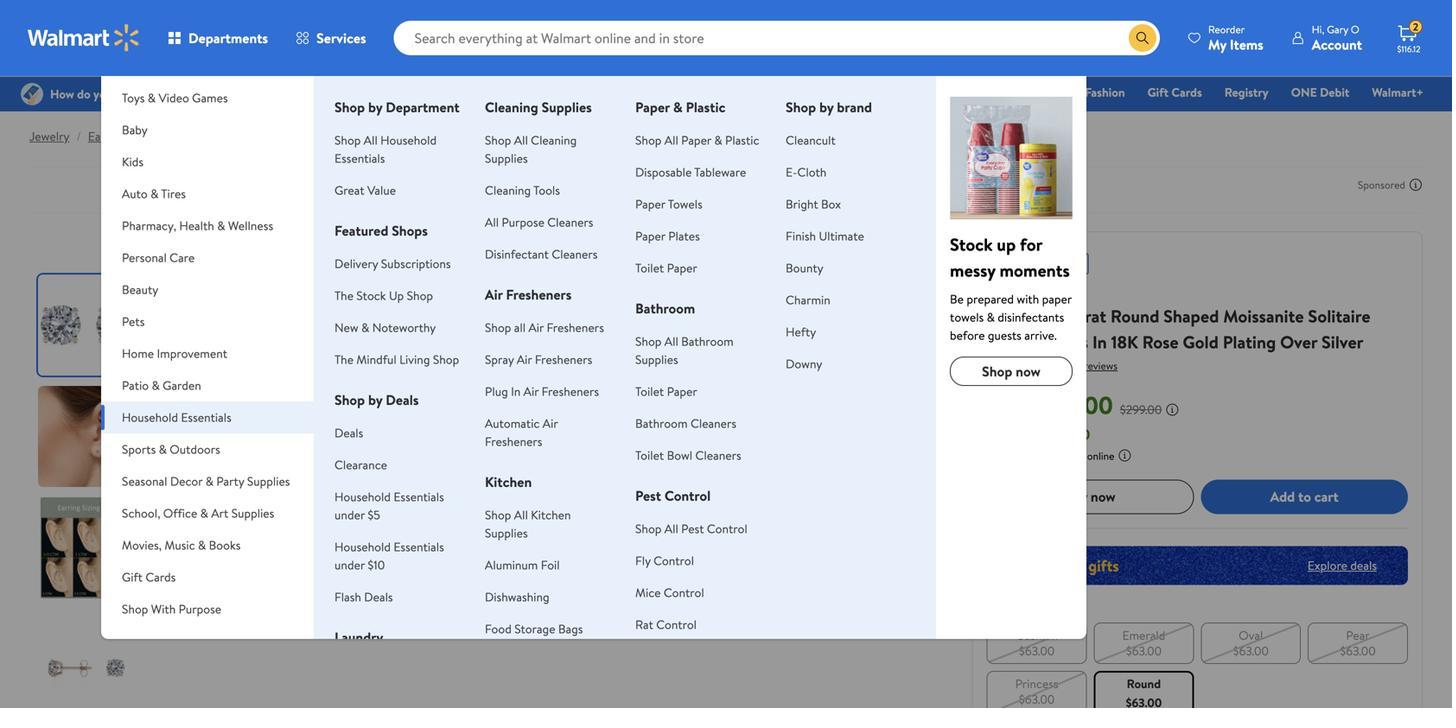 Task type: describe. For each thing, give the bounding box(es) containing it.
toilet bowl cleaners
[[635, 447, 741, 464]]

up to sixty percent off deals. shop now. image
[[987, 547, 1408, 585]]

search icon image
[[1136, 31, 1149, 45]]

all for pest control
[[665, 521, 678, 538]]

movies, music & books button
[[101, 530, 314, 562]]

$63.00 for now $63.00
[[1041, 389, 1113, 422]]

under for household essentials under $10
[[335, 557, 365, 574]]

1 / from the left
[[76, 128, 81, 145]]

home, furniture & appliances button
[[101, 50, 314, 82]]

deals link for clearance
[[335, 425, 363, 442]]

patio
[[122, 377, 149, 394]]

deals up clearance 'link'
[[335, 425, 363, 442]]

deals right "flash"
[[364, 589, 393, 606]]

wellness
[[228, 217, 273, 234]]

home improvement button
[[101, 338, 314, 370]]

0 vertical spatial purpose
[[502, 214, 544, 231]]

add to cart
[[1270, 488, 1339, 507]]

messy
[[950, 258, 995, 283]]

all up disinfectant
[[485, 214, 499, 231]]

rat control
[[635, 617, 697, 634]]

legal information image
[[1118, 449, 1132, 463]]

new & noteworthy
[[335, 319, 436, 336]]

(3.8) 777 reviews
[[1042, 359, 1118, 373]]

shop now
[[982, 362, 1041, 381]]

delivery subscriptions link
[[335, 255, 451, 272]]

fly control link
[[635, 553, 694, 570]]

christmas
[[775, 84, 828, 101]]

the for the stock up shop
[[335, 287, 354, 304]]

walmart+ link
[[1364, 83, 1431, 102]]

1 toilet paper link from the top
[[635, 260, 697, 277]]

home improvement
[[122, 345, 227, 362]]

& left party
[[205, 473, 214, 490]]

& right music
[[198, 537, 206, 554]]

cleaning for cleaning supplies
[[485, 98, 538, 117]]

storage
[[514, 621, 555, 638]]

air down spray air fresheners link
[[524, 383, 539, 400]]

paper up shop all paper & plastic link
[[635, 98, 670, 117]]

appliances
[[222, 57, 279, 74]]

improvement
[[157, 345, 227, 362]]

moments
[[1000, 258, 1070, 283]]

automatic
[[485, 415, 540, 432]]

paper plates
[[635, 228, 700, 245]]

& right toys
[[148, 89, 156, 106]]

control for fly control
[[654, 553, 694, 570]]

grocery & essentials link
[[556, 83, 679, 102]]

2 / from the left
[[138, 128, 142, 145]]

spray
[[485, 351, 514, 368]]

4 prong 2 carat round shaped moissanite solitaire stud earrings in 18k rose gold plating over silver - image 4 of 5 image
[[38, 609, 139, 709]]

stud
[[987, 330, 1022, 354]]

essentials inside grocery & essentials link
[[620, 84, 672, 101]]

charmin link
[[786, 292, 831, 309]]

new & noteworthy link
[[335, 319, 436, 336]]

shop for shop by department
[[335, 98, 365, 117]]

all for bathroom
[[665, 333, 678, 350]]

registry link
[[1217, 83, 1276, 102]]

supplies inside shop all bathroom supplies
[[635, 351, 678, 368]]

control for pest control
[[665, 487, 711, 506]]

toys & video games
[[122, 89, 228, 106]]

before
[[950, 327, 985, 344]]

automatic air fresheners
[[485, 415, 558, 450]]

cleaning supplies
[[485, 98, 592, 117]]

purpose inside "dropdown button"
[[179, 601, 221, 618]]

emerald $63.00
[[1122, 627, 1165, 660]]

cleaning inside shop all cleaning supplies
[[531, 132, 577, 149]]

shop for shop with purpose
[[122, 601, 148, 618]]

& right health
[[217, 217, 225, 234]]

spray air fresheners
[[485, 351, 592, 368]]

fresheners up shop all air fresheners link
[[506, 285, 572, 304]]

price when purchased online
[[987, 449, 1115, 464]]

paper up disposable tableware link in the top of the page
[[681, 132, 711, 149]]

1 vertical spatial pest
[[681, 521, 704, 538]]

jeenmata link
[[987, 283, 1038, 300]]

home for home
[[1031, 84, 1062, 101]]

subscriptions
[[381, 255, 451, 272]]

shop all paper & plastic
[[635, 132, 759, 149]]

air right "all"
[[529, 319, 544, 336]]

up
[[389, 287, 404, 304]]

4 prong 2 carat round shaped moissanite solitaire stud earrings in 18k rose gold plating over silver - image 3 of 5 image
[[38, 498, 139, 599]]

towels
[[950, 309, 984, 326]]

bathroom for bathroom
[[635, 299, 695, 318]]

learn more about strikethrough prices image
[[1165, 403, 1179, 417]]

toy shop
[[961, 84, 1008, 101]]

essentials for household essentials
[[181, 409, 231, 426]]

shop all household essentials link
[[335, 132, 437, 167]]

bright box
[[786, 196, 841, 213]]

brand
[[837, 98, 872, 117]]

household inside shop all household essentials
[[380, 132, 437, 149]]

control down pest control
[[707, 521, 747, 538]]

the stock up shop link
[[335, 287, 433, 304]]

0 vertical spatial kitchen
[[485, 473, 532, 492]]

party
[[216, 473, 244, 490]]

air down disinfectant
[[485, 285, 503, 304]]

gift cards link
[[1140, 83, 1210, 102]]

0 vertical spatial plastic
[[686, 98, 726, 117]]

shop for shop all cleaning supplies
[[485, 132, 511, 149]]

cards for the gift cards link
[[1172, 84, 1202, 101]]

$63.00 for emerald $63.00
[[1126, 643, 1162, 660]]

essentials inside shop all household essentials
[[335, 150, 385, 167]]

beauty button
[[101, 274, 314, 306]]

plug in air fresheners link
[[485, 383, 599, 400]]

1 vertical spatial plastic
[[725, 132, 759, 149]]

0 horizontal spatial earrings
[[88, 128, 131, 145]]

walmart+
[[1372, 84, 1424, 101]]

deals down the mindful living shop on the left of the page
[[386, 391, 419, 410]]

disinfectant cleaners link
[[485, 246, 598, 263]]

mice
[[635, 585, 661, 602]]

$63.00 for cushion $63.00
[[1019, 643, 1055, 660]]

& left "art"
[[200, 505, 208, 522]]

clearance link
[[335, 457, 387, 474]]

featured
[[335, 221, 388, 240]]

& down departments
[[211, 57, 219, 74]]

2 inside jeenmata 4 prong 2 carat round shaped moissanite solitaire stud earrings in 18k rose gold plating over silver
[[1051, 304, 1060, 328]]

garden
[[163, 377, 201, 394]]

deals up shop all cleaning supplies
[[513, 84, 542, 101]]

household essentials under $10 link
[[335, 539, 444, 574]]

household for household essentials
[[122, 409, 178, 426]]

bowl
[[667, 447, 693, 464]]

essentials for household essentials under $10
[[394, 539, 444, 556]]

shop all kitchen supplies
[[485, 507, 571, 542]]

in inside jeenmata 4 prong 2 carat round shaped moissanite solitaire stud earrings in 18k rose gold plating over silver
[[1092, 330, 1107, 354]]

food
[[485, 621, 512, 638]]

plug in air fresheners
[[485, 383, 599, 400]]

shop for shop all air fresheners
[[485, 319, 511, 336]]

prong
[[1002, 304, 1047, 328]]

o
[[1351, 22, 1359, 37]]

plating
[[1223, 330, 1276, 354]]

purchased
[[1039, 449, 1085, 464]]

bounty link
[[786, 260, 823, 277]]

with
[[1017, 291, 1039, 308]]

now
[[987, 389, 1035, 422]]

gift cards for gift cards 'dropdown button'
[[122, 569, 176, 586]]

shaped
[[1164, 304, 1219, 328]]

spray air fresheners link
[[485, 351, 592, 368]]

shape list
[[983, 620, 1412, 709]]

bounty
[[786, 260, 823, 277]]

& inside stock up for messy moments be prepared with paper towels & disinfectants before guests arrive.
[[987, 309, 995, 326]]

pharmacy,
[[122, 217, 176, 234]]

for
[[1020, 233, 1042, 257]]

supplies up the shop all cleaning supplies 'link' in the left of the page
[[542, 98, 592, 117]]

gift finder link
[[686, 83, 760, 102]]

air right spray
[[517, 351, 532, 368]]

household essentials under $5
[[335, 489, 444, 524]]

patio & garden button
[[101, 370, 314, 402]]

auto
[[122, 185, 148, 202]]

cleaning for cleaning tools
[[485, 182, 531, 199]]

& right sports
[[159, 441, 167, 458]]

shops
[[392, 221, 428, 240]]

fresheners up spray air fresheners link
[[547, 319, 604, 336]]

baby button
[[101, 114, 314, 146]]

Search search field
[[394, 21, 1160, 55]]

auto & tires button
[[101, 178, 314, 210]]

under for household essentials under $5
[[335, 507, 365, 524]]

& right new
[[361, 319, 369, 336]]

gift cards for the gift cards link
[[1148, 84, 1202, 101]]

toilet paper for 1st toilet paper link from the bottom
[[635, 383, 697, 400]]

art
[[211, 505, 229, 522]]

silver
[[1322, 330, 1364, 354]]

debit
[[1320, 84, 1350, 101]]

18k
[[1111, 330, 1138, 354]]

2 toilet paper link from the top
[[635, 383, 697, 400]]

essentials for household essentials under $5
[[394, 489, 444, 506]]

ultimate
[[819, 228, 864, 245]]

round inside jeenmata 4 prong 2 carat round shaped moissanite solitaire stud earrings in 18k rose gold plating over silver
[[1111, 304, 1159, 328]]

reviews
[[1084, 359, 1118, 373]]

shop for shop all kitchen supplies
[[485, 507, 511, 524]]

bright box link
[[786, 196, 841, 213]]

foil
[[541, 557, 560, 574]]

shop for shop all household essentials
[[335, 132, 361, 149]]

& up the tableware
[[714, 132, 722, 149]]



Task type: vqa. For each thing, say whether or not it's contained in the screenshot.
first under from the top of the page
yes



Task type: locate. For each thing, give the bounding box(es) containing it.
shop for shop all bathroom supplies
[[635, 333, 662, 350]]

delivery
[[335, 255, 378, 272]]

purpose down gift cards 'dropdown button'
[[179, 601, 221, 618]]

shop for shop by brand
[[786, 98, 816, 117]]

essentials inside household essentials under $10
[[394, 539, 444, 556]]

stock left "up"
[[356, 287, 386, 304]]

earrings up (3.8)
[[1026, 330, 1088, 354]]

under
[[335, 507, 365, 524], [335, 557, 365, 574]]

gift right fashion
[[1148, 84, 1169, 101]]

paper up bathroom cleaners link
[[667, 383, 697, 400]]

1 vertical spatial earrings
[[1026, 330, 1088, 354]]

all up bathroom cleaners
[[665, 333, 678, 350]]

laundry
[[335, 628, 383, 647]]

toilet paper link down paper plates
[[635, 260, 697, 277]]

shop by brand
[[786, 98, 872, 117]]

jeenmata
[[987, 283, 1038, 300]]

cards inside gift cards 'dropdown button'
[[146, 569, 176, 586]]

Walmart Site-Wide search field
[[394, 21, 1160, 55]]

1 horizontal spatial pest
[[681, 521, 704, 538]]

now inside button
[[1091, 488, 1116, 507]]

1 vertical spatial under
[[335, 557, 365, 574]]

control for rat control
[[656, 617, 697, 634]]

purpose
[[502, 214, 544, 231], [179, 601, 221, 618]]

supplies up bathroom cleaners
[[635, 351, 678, 368]]

1 vertical spatial purpose
[[179, 601, 221, 618]]

stock inside stock up for messy moments be prepared with paper towels & disinfectants before guests arrive.
[[950, 233, 993, 257]]

featured shops
[[335, 221, 428, 240]]

$63.00 for oval $63.00
[[1233, 643, 1269, 660]]

cleaners down tools
[[547, 214, 593, 231]]

0 horizontal spatial gift cards
[[122, 569, 176, 586]]

pest up shop all pest control link
[[635, 487, 661, 506]]

toilet paper up bathroom cleaners link
[[635, 383, 697, 400]]

deals link up shop all cleaning supplies
[[505, 83, 549, 102]]

essentials up household essentials under $10 link
[[394, 489, 444, 506]]

home
[[1031, 84, 1062, 101], [122, 345, 154, 362]]

1 horizontal spatial stock
[[950, 233, 993, 257]]

control right rat on the bottom left of page
[[656, 617, 697, 634]]

household down shop by department
[[380, 132, 437, 149]]

gift for the gift cards link
[[1148, 84, 1169, 101]]

shop inside "dropdown button"
[[122, 601, 148, 618]]

hi, gary o account
[[1312, 22, 1362, 54]]

music
[[165, 537, 195, 554]]

0 vertical spatial cards
[[1172, 84, 1202, 101]]

1 vertical spatial 2
[[1051, 304, 1060, 328]]

shop by deals
[[335, 391, 419, 410]]

gift cards inside 'dropdown button'
[[122, 569, 176, 586]]

all up fly control
[[665, 521, 678, 538]]

all inside shop all household essentials
[[364, 132, 378, 149]]

now left (3.8)
[[1016, 362, 1041, 381]]

0 vertical spatial bathroom
[[635, 299, 695, 318]]

dishwashing link
[[485, 589, 549, 606]]

the stock up shop
[[335, 287, 433, 304]]

home link
[[1023, 83, 1070, 102]]

$10
[[368, 557, 385, 574]]

all up aluminum foil
[[514, 507, 528, 524]]

shop inside shop all kitchen supplies
[[485, 507, 511, 524]]

christmas shop
[[775, 84, 858, 101]]

earrings up kids
[[88, 128, 131, 145]]

household for household essentials under $10
[[335, 539, 391, 556]]

1 vertical spatial cards
[[146, 569, 176, 586]]

over
[[1280, 330, 1318, 354]]

toilet down paper plates link
[[635, 260, 664, 277]]

1 toilet from the top
[[635, 260, 664, 277]]

school,
[[122, 505, 160, 522]]

shop for shop all paper & plastic
[[635, 132, 662, 149]]

& up shop all paper & plastic link
[[673, 98, 683, 117]]

games
[[192, 89, 228, 106]]

0 vertical spatial pest
[[635, 487, 661, 506]]

1 vertical spatial home
[[122, 345, 154, 362]]

1 under from the top
[[335, 507, 365, 524]]

cards left registry link
[[1172, 84, 1202, 101]]

$63.00 inside princess $63.00
[[1019, 691, 1055, 708]]

toilet left bowl
[[635, 447, 664, 464]]

2 toilet paper from the top
[[635, 383, 697, 400]]

by for deals
[[368, 391, 382, 410]]

4 prong 2 carat round shaped moissanite solitaire stud earrings in 18k rose gold plating over silver - image 1 of 5 image
[[38, 275, 139, 376]]

supplies up aluminum
[[485, 525, 528, 542]]

video
[[159, 89, 189, 106]]

fresheners down shop all air fresheners link
[[535, 351, 592, 368]]

0 horizontal spatial 2
[[1051, 304, 1060, 328]]

home up patio
[[122, 345, 154, 362]]

toilet bowl cleaners link
[[635, 447, 741, 464]]

up
[[997, 233, 1016, 257]]

1 horizontal spatial /
[[138, 128, 142, 145]]

777
[[1066, 359, 1082, 373]]

control right fly at the bottom
[[654, 553, 694, 570]]

oval $63.00
[[1233, 627, 1269, 660]]

fresheners down automatic
[[485, 433, 542, 450]]

all purpose cleaners link
[[485, 214, 593, 231]]

under left $5
[[335, 507, 365, 524]]

1 vertical spatial stock
[[356, 287, 386, 304]]

1 vertical spatial toilet
[[635, 383, 664, 400]]

toilet for toilet bowl cleaners "link"
[[635, 447, 664, 464]]

1 horizontal spatial 2
[[1413, 20, 1419, 34]]

shop for shop now
[[982, 362, 1012, 381]]

mindful
[[356, 351, 397, 368]]

the for the mindful living shop
[[335, 351, 354, 368]]

2 vertical spatial bathroom
[[635, 415, 688, 432]]

$63.00 for princess $63.00
[[1019, 691, 1055, 708]]

bathroom inside shop all bathroom supplies
[[681, 333, 734, 350]]

1 horizontal spatial purpose
[[502, 214, 544, 231]]

0 horizontal spatial in
[[511, 383, 521, 400]]

great value link
[[335, 182, 396, 199]]

gift inside 'dropdown button'
[[122, 569, 143, 586]]

1 horizontal spatial gift cards
[[1148, 84, 1202, 101]]

2 vertical spatial toilet
[[635, 447, 664, 464]]

pear
[[1346, 627, 1370, 644]]

0 vertical spatial deals link
[[505, 83, 549, 102]]

cards up with
[[146, 569, 176, 586]]

gift cards down search icon
[[1148, 84, 1202, 101]]

all down shop by department
[[364, 132, 378, 149]]

& right grocery
[[609, 84, 617, 101]]

cleaning
[[485, 98, 538, 117], [531, 132, 577, 149], [485, 182, 531, 199]]

0 horizontal spatial pest
[[635, 487, 661, 506]]

gift finder
[[694, 84, 752, 101]]

gift for the gift finder link
[[694, 84, 715, 101]]

supplies right "art"
[[231, 505, 274, 522]]

cleaners right bowl
[[695, 447, 741, 464]]

$63.00 inside cushion $63.00
[[1019, 643, 1055, 660]]

hefty link
[[786, 324, 816, 341]]

air inside automatic air fresheners
[[543, 415, 558, 432]]

the up new
[[335, 287, 354, 304]]

shop for shop all pest control
[[635, 521, 662, 538]]

fresheners inside automatic air fresheners
[[485, 433, 542, 450]]

0 vertical spatial earrings
[[88, 128, 131, 145]]

home for home improvement
[[122, 345, 154, 362]]

1 horizontal spatial earrings
[[1026, 330, 1088, 354]]

777 reviews link
[[1062, 359, 1118, 373]]

deal
[[994, 257, 1014, 271]]

supplies right party
[[247, 473, 290, 490]]

all inside shop all kitchen supplies
[[514, 507, 528, 524]]

household inside household essentials under $10
[[335, 539, 391, 556]]

movies, music & books
[[122, 537, 241, 554]]

decor
[[170, 473, 203, 490]]

disinfectants
[[998, 309, 1064, 326]]

toilet for first toilet paper link
[[635, 260, 664, 277]]

& right patio
[[152, 377, 160, 394]]

ad disclaimer and feedback image
[[1409, 178, 1423, 192]]

essentials up great value "link" on the left of the page
[[335, 150, 385, 167]]

1 horizontal spatial deals link
[[505, 83, 549, 102]]

household up sports
[[122, 409, 178, 426]]

household up $10
[[335, 539, 391, 556]]

3 toilet from the top
[[635, 447, 664, 464]]

household up $5
[[335, 489, 391, 506]]

1 horizontal spatial in
[[1092, 330, 1107, 354]]

1 horizontal spatial home
[[1031, 84, 1062, 101]]

1 vertical spatial toilet paper
[[635, 383, 697, 400]]

0 vertical spatial toilet paper
[[635, 260, 697, 277]]

princess $63.00
[[1015, 676, 1059, 708]]

toilet for 1st toilet paper link from the bottom
[[635, 383, 664, 400]]

kitchen up shop all kitchen supplies link
[[485, 473, 532, 492]]

bathroom up the shop all bathroom supplies link
[[635, 299, 695, 318]]

0 horizontal spatial now
[[1016, 362, 1041, 381]]

/ up kids
[[138, 128, 142, 145]]

supplies inside dropdown button
[[231, 505, 274, 522]]

household inside household essentials under $5
[[335, 489, 391, 506]]

1 horizontal spatial cards
[[1172, 84, 1202, 101]]

bags
[[558, 621, 583, 638]]

0 vertical spatial in
[[1092, 330, 1107, 354]]

fly
[[635, 553, 651, 570]]

toilet paper link up bathroom cleaners link
[[635, 383, 697, 400]]

deals link up clearance 'link'
[[335, 425, 363, 442]]

buy
[[1065, 488, 1087, 507]]

now $63.00
[[987, 389, 1113, 422]]

household for household essentials under $5
[[335, 489, 391, 506]]

0 vertical spatial under
[[335, 507, 365, 524]]

cards for gift cards 'dropdown button'
[[146, 569, 176, 586]]

control up shop all pest control
[[665, 487, 711, 506]]

cleaning down cleaning supplies
[[531, 132, 577, 149]]

box
[[821, 196, 841, 213]]

by up shop all household essentials
[[368, 98, 382, 117]]

household inside dropdown button
[[122, 409, 178, 426]]

shop all paper & plastic link
[[635, 132, 759, 149]]

walmart image
[[28, 24, 140, 52]]

in up reviews
[[1092, 330, 1107, 354]]

cloth
[[797, 164, 827, 181]]

2 under from the top
[[335, 557, 365, 574]]

stock
[[950, 233, 993, 257], [356, 287, 386, 304]]

0 vertical spatial round
[[1111, 304, 1159, 328]]

household essentials image
[[950, 97, 1073, 220]]

now right buy at the right bottom
[[1091, 488, 1116, 507]]

cushion $63.00
[[1016, 627, 1058, 660]]

1 vertical spatial in
[[511, 383, 521, 400]]

shop all cleaning supplies link
[[485, 132, 577, 167]]

all for shop by department
[[364, 132, 378, 149]]

christmas shop link
[[767, 83, 865, 102]]

0 vertical spatial now
[[1016, 362, 1041, 381]]

home inside dropdown button
[[122, 345, 154, 362]]

charmin
[[786, 292, 831, 309]]

by for department
[[368, 98, 382, 117]]

the down new
[[335, 351, 354, 368]]

jewelry link
[[29, 128, 70, 145]]

all inside shop all bathroom supplies
[[665, 333, 678, 350]]

toilet paper for first toilet paper link
[[635, 260, 697, 277]]

supplies inside shop all cleaning supplies
[[485, 150, 528, 167]]

food storage bags link
[[485, 621, 583, 638]]

$116.12
[[1397, 43, 1421, 55]]

shop inside shop all bathroom supplies
[[635, 333, 662, 350]]

1 horizontal spatial gift
[[694, 84, 715, 101]]

1 vertical spatial the
[[335, 351, 354, 368]]

1 toilet paper from the top
[[635, 260, 697, 277]]

0 horizontal spatial purpose
[[179, 601, 221, 618]]

earrings inside jeenmata 4 prong 2 carat round shaped moissanite solitaire stud earrings in 18k rose gold plating over silver
[[1026, 330, 1088, 354]]

health
[[179, 217, 214, 234]]

hefty
[[786, 324, 816, 341]]

0 vertical spatial the
[[335, 287, 354, 304]]

& left tires
[[150, 185, 159, 202]]

round up 18k
[[1111, 304, 1159, 328]]

by for brand
[[819, 98, 834, 117]]

2 up $116.12
[[1413, 20, 1419, 34]]

plastic up shop all paper & plastic link
[[686, 98, 726, 117]]

toilet paper down paper plates
[[635, 260, 697, 277]]

finish ultimate
[[786, 228, 864, 245]]

1 vertical spatial round
[[1127, 676, 1161, 693]]

cleaning left tools
[[485, 182, 531, 199]]

supplies up cleaning tools at the top left of the page
[[485, 150, 528, 167]]

under left $10
[[335, 557, 365, 574]]

air down plug in air fresheners link
[[543, 415, 558, 432]]

noteworthy
[[372, 319, 436, 336]]

paper down plates at the left of page
[[667, 260, 697, 277]]

all for paper & plastic
[[665, 132, 678, 149]]

all for kitchen
[[514, 507, 528, 524]]

shop all pest control link
[[635, 521, 747, 538]]

all for cleaning supplies
[[514, 132, 528, 149]]

0 vertical spatial cleaning
[[485, 98, 538, 117]]

to
[[1298, 488, 1311, 507]]

bathroom up bathroom cleaners
[[681, 333, 734, 350]]

2 left "carat"
[[1051, 304, 1060, 328]]

toilet up bathroom cleaners link
[[635, 383, 664, 400]]

all down cleaning supplies
[[514, 132, 528, 149]]

essentials inside household essentials under $5
[[394, 489, 444, 506]]

shop inside shop all household essentials
[[335, 132, 361, 149]]

personal
[[122, 249, 167, 266]]

2 vertical spatial cleaning
[[485, 182, 531, 199]]

0 vertical spatial stock
[[950, 233, 993, 257]]

shop inside shop all cleaning supplies
[[485, 132, 511, 149]]

jeenmata 4 prong 2 carat round shaped moissanite solitaire stud earrings in 18k rose gold plating over silver
[[987, 283, 1371, 354]]

earrings
[[88, 128, 131, 145], [1026, 330, 1088, 354]]

supplies inside shop all kitchen supplies
[[485, 525, 528, 542]]

downy link
[[786, 356, 822, 373]]

fresheners down spray air fresheners link
[[542, 383, 599, 400]]

reorder
[[1208, 22, 1245, 37]]

paper
[[635, 98, 670, 117], [681, 132, 711, 149], [635, 196, 665, 213], [635, 228, 665, 245], [667, 260, 697, 277], [667, 383, 697, 400]]

supplies inside dropdown button
[[247, 473, 290, 490]]

auto & tires
[[122, 185, 186, 202]]

$236.00
[[1042, 425, 1090, 444]]

all inside shop all cleaning supplies
[[514, 132, 528, 149]]

finder
[[718, 84, 752, 101]]

automatic air fresheners link
[[485, 415, 558, 450]]

clearance
[[335, 457, 387, 474]]

0 horizontal spatial /
[[76, 128, 81, 145]]

stock up the messy
[[950, 233, 993, 257]]

bathroom
[[635, 299, 695, 318], [681, 333, 734, 350], [635, 415, 688, 432]]

movies,
[[122, 537, 162, 554]]

shop for shop by deals
[[335, 391, 365, 410]]

shop all kitchen supplies link
[[485, 507, 571, 542]]

control for mice control
[[664, 585, 704, 602]]

$63.00 for pear $63.00
[[1340, 643, 1376, 660]]

0 vertical spatial gift cards
[[1148, 84, 1202, 101]]

paper left plates at the left of page
[[635, 228, 665, 245]]

0 vertical spatial 2
[[1413, 20, 1419, 34]]

0 horizontal spatial stock
[[356, 287, 386, 304]]

1 vertical spatial toilet paper link
[[635, 383, 697, 400]]

registry
[[1225, 84, 1269, 101]]

1 vertical spatial gift cards
[[122, 569, 176, 586]]

princess
[[1015, 676, 1059, 693]]

1 vertical spatial deals link
[[335, 425, 363, 442]]

essentials inside household essentials dropdown button
[[181, 409, 231, 426]]

plastic up the tableware
[[725, 132, 759, 149]]

cleaning up shop all cleaning supplies
[[485, 98, 538, 117]]

& down prepared
[[987, 309, 995, 326]]

mice control
[[635, 585, 704, 602]]

plates
[[668, 228, 700, 245]]

round down emerald $63.00
[[1127, 676, 1161, 693]]

0 horizontal spatial home
[[122, 345, 154, 362]]

disinfectant cleaners
[[485, 246, 598, 263]]

0 horizontal spatial gift
[[122, 569, 143, 586]]

1 the from the top
[[335, 287, 354, 304]]

4 prong 2 carat round shaped moissanite solitaire stud earrings in 18k rose gold plating over silver - image 2 of 5 image
[[38, 386, 139, 488]]

cards inside the gift cards link
[[1172, 84, 1202, 101]]

bathroom for bathroom cleaners
[[635, 415, 688, 432]]

2 toilet from the top
[[635, 383, 664, 400]]

0 vertical spatial toilet
[[635, 260, 664, 277]]

bathroom up bowl
[[635, 415, 688, 432]]

gift for gift cards 'dropdown button'
[[122, 569, 143, 586]]

$63.00 inside emerald $63.00
[[1126, 643, 1162, 660]]

buy now
[[1065, 488, 1116, 507]]

sponsored
[[1358, 178, 1405, 192]]

departments button
[[154, 17, 282, 59]]

2 horizontal spatial gift
[[1148, 84, 1169, 101]]

kitchen inside shop all kitchen supplies
[[531, 507, 571, 524]]

purpose down cleaning tools at the top left of the page
[[502, 214, 544, 231]]

pest down pest control
[[681, 521, 704, 538]]

paper down disposable
[[635, 196, 665, 213]]

1 vertical spatial kitchen
[[531, 507, 571, 524]]

now for shop now
[[1016, 362, 1041, 381]]

control right mice
[[664, 585, 704, 602]]

control
[[665, 487, 711, 506], [707, 521, 747, 538], [654, 553, 694, 570], [664, 585, 704, 602], [656, 617, 697, 634]]

bright
[[786, 196, 818, 213]]

under inside household essentials under $5
[[335, 507, 365, 524]]

1 horizontal spatial now
[[1091, 488, 1116, 507]]

kitchen up the foil
[[531, 507, 571, 524]]

pharmacy, health & wellness
[[122, 217, 273, 234]]

essentials down household essentials under $5
[[394, 539, 444, 556]]

cleaners up toilet bowl cleaners "link"
[[691, 415, 737, 432]]

0 horizontal spatial cards
[[146, 569, 176, 586]]

1 vertical spatial cleaning
[[531, 132, 577, 149]]

0 vertical spatial toilet paper link
[[635, 260, 697, 277]]

account
[[1312, 35, 1362, 54]]

0 horizontal spatial deals link
[[335, 425, 363, 442]]

by down mindful
[[368, 391, 382, 410]]

deals link for grocery & essentials
[[505, 83, 549, 102]]

gary
[[1327, 22, 1348, 37]]

1 vertical spatial now
[[1091, 488, 1116, 507]]

shop with purpose button
[[101, 594, 314, 626]]

1 vertical spatial bathroom
[[681, 333, 734, 350]]

cleaners down the all purpose cleaners link
[[552, 246, 598, 263]]

round inside button
[[1127, 676, 1161, 693]]

under inside household essentials under $10
[[335, 557, 365, 574]]

all
[[514, 319, 526, 336]]

0 vertical spatial home
[[1031, 84, 1062, 101]]

now for buy now
[[1091, 488, 1116, 507]]

2 the from the top
[[335, 351, 354, 368]]



